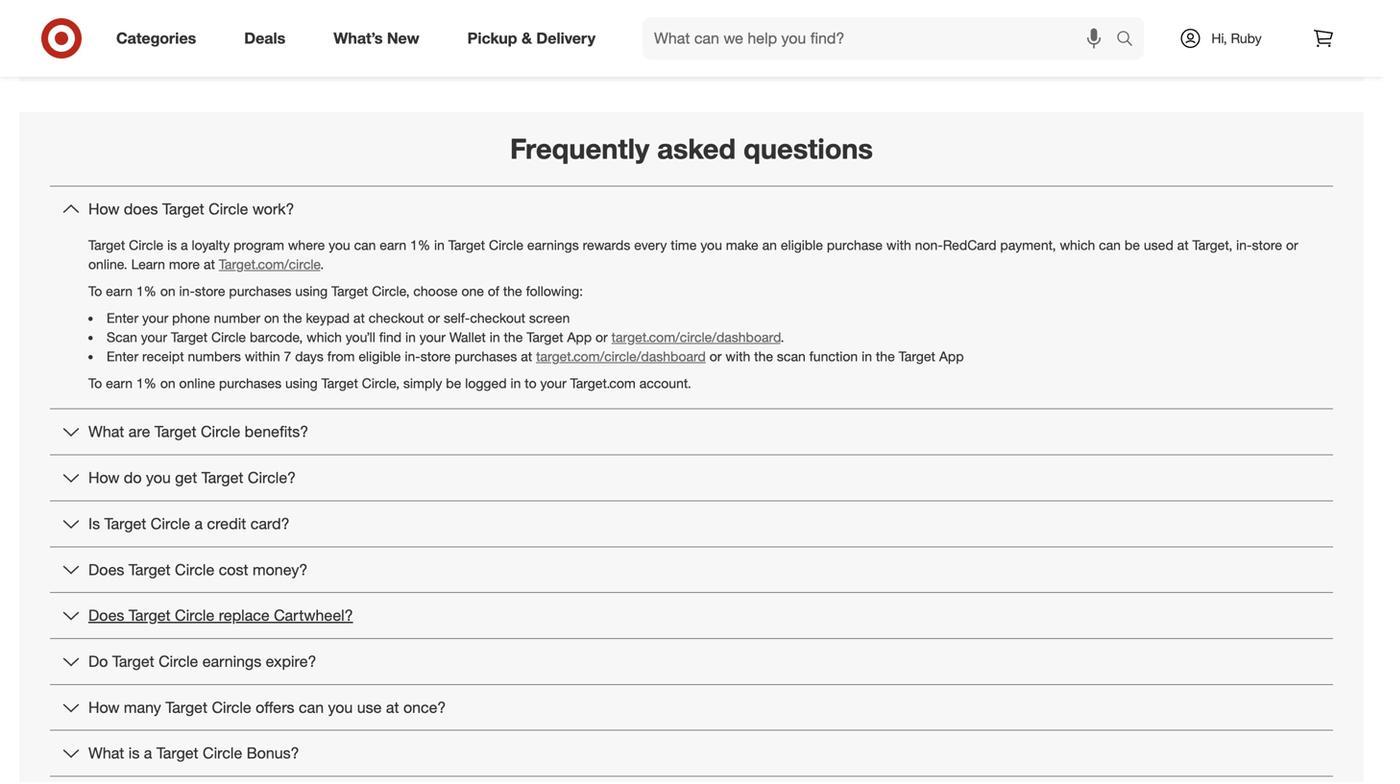 Task type: locate. For each thing, give the bounding box(es) containing it.
what's new
[[334, 29, 419, 48]]

0 vertical spatial store
[[1252, 237, 1282, 254]]

or
[[1286, 237, 1298, 254], [428, 310, 440, 327], [596, 329, 608, 346], [710, 348, 722, 365]]

checkout
[[369, 310, 424, 327], [470, 310, 525, 327]]

0 horizontal spatial be
[[446, 375, 461, 392]]

circle up loyalty
[[209, 200, 248, 219]]

1 does from the top
[[88, 561, 124, 579]]

following:
[[526, 283, 583, 300]]

. down where at the left of the page
[[320, 256, 324, 273]]

what
[[88, 423, 124, 442], [88, 745, 124, 763]]

within
[[245, 348, 280, 365]]

is target circle a credit card?
[[88, 515, 290, 533]]

enter up scan
[[107, 310, 138, 327]]

1 vertical spatial a
[[194, 515, 203, 533]]

circle down the 'number'
[[211, 329, 246, 346]]

1 vertical spatial 1%
[[136, 283, 157, 300]]

target inside 'dropdown button'
[[165, 699, 207, 717]]

1 vertical spatial purchases
[[455, 348, 517, 365]]

does for does target circle replace cartwheel?
[[88, 607, 124, 625]]

2 checkout from the left
[[470, 310, 525, 327]]

using down days
[[285, 375, 318, 392]]

0 vertical spatial be
[[1125, 237, 1140, 254]]

eligible right making
[[778, 15, 826, 34]]

2 vertical spatial on
[[160, 375, 175, 392]]

the
[[503, 283, 522, 300], [283, 310, 302, 327], [504, 329, 523, 346], [754, 348, 773, 365], [876, 348, 895, 365]]

1 vertical spatial circle,
[[362, 375, 400, 392]]

in right wallet
[[490, 329, 500, 346]]

target right many
[[165, 699, 207, 717]]

does
[[88, 561, 124, 579], [88, 607, 124, 625]]

how inside 'dropdown button'
[[88, 699, 120, 717]]

2 how from the top
[[88, 469, 120, 488]]

1% up the choose
[[410, 237, 430, 254]]

money?
[[253, 561, 308, 579]]

1% down learn
[[136, 283, 157, 300]]

target up one
[[448, 237, 485, 254]]

deals link
[[228, 17, 310, 60]]

earn
[[380, 237, 406, 254], [106, 283, 133, 300], [106, 375, 133, 392]]

can right offers
[[299, 699, 324, 717]]

learn
[[131, 256, 165, 273]]

simply
[[403, 375, 442, 392]]

you
[[329, 237, 350, 254], [700, 237, 722, 254], [146, 469, 171, 488], [328, 699, 353, 717]]

be left used
[[1125, 237, 1140, 254]]

earn down scan
[[106, 375, 133, 392]]

is inside target circle is a loyalty program where you can earn 1% in target circle earnings rewards every time you make an eligible purchase with non-redcard payment, which can be used at target, in-store or online. learn more at
[[167, 237, 177, 254]]

what left are
[[88, 423, 124, 442]]

at
[[1177, 237, 1189, 254], [204, 256, 215, 273], [353, 310, 365, 327], [521, 348, 532, 365], [386, 699, 399, 717]]

earnings
[[518, 15, 577, 34], [527, 237, 579, 254], [202, 653, 261, 671]]

target.com/circle/dashboard up account.
[[611, 329, 780, 346]]

2 vertical spatial a
[[144, 745, 152, 763]]

0 vertical spatial how
[[88, 200, 120, 219]]

1 horizontal spatial in-
[[405, 348, 420, 365]]

1 vertical spatial .
[[780, 329, 784, 346]]

your
[[142, 310, 168, 327], [141, 329, 167, 346], [419, 329, 446, 346], [540, 375, 566, 392]]

. up scan
[[780, 329, 784, 346]]

target.com/circle/dashboard link up target.com
[[536, 348, 706, 365]]

1 horizontal spatial checkout
[[470, 310, 525, 327]]

online.
[[88, 256, 127, 273]]

your left phone
[[142, 310, 168, 327]]

1 to from the top
[[88, 283, 102, 300]]

how left do
[[88, 469, 120, 488]]

0 vertical spatial which
[[1060, 237, 1095, 254]]

1 horizontal spatial .
[[780, 329, 784, 346]]

at inside 'dropdown button'
[[386, 699, 399, 717]]

1 vertical spatial with
[[725, 348, 750, 365]]

2 vertical spatial earn
[[106, 375, 133, 392]]

what are target circle benefits?
[[88, 423, 308, 442]]

0 horizontal spatial with
[[725, 348, 750, 365]]

target.com
[[570, 375, 636, 392]]

target.com/circle/dashboard link up account.
[[611, 329, 780, 346]]

app
[[567, 329, 592, 346], [939, 348, 964, 365]]

expire?
[[266, 653, 316, 671]]

a inside dropdown button
[[144, 745, 152, 763]]

0 vertical spatial on
[[160, 283, 175, 300]]

1 vertical spatial how
[[88, 469, 120, 488]]

2 to from the top
[[88, 375, 102, 392]]

1 checkout from the left
[[369, 310, 424, 327]]

in- inside enter your phone number on the keypad at checkout or self-checkout screen scan your target circle barcode, which you'll find in your wallet in the target app or target.com/circle/dashboard . enter receipt numbers within 7 days from eligible in-store purchases at target.com/circle/dashboard or with the scan function in the target app
[[405, 348, 420, 365]]

the up barcode, in the left of the page
[[283, 310, 302, 327]]

at up you'll
[[353, 310, 365, 327]]

how left does
[[88, 200, 120, 219]]

a inside target circle is a loyalty program where you can earn 1% in target circle earnings rewards every time you make an eligible purchase with non-redcard payment, which can be used at target, in-store or online. learn more at
[[181, 237, 188, 254]]

2 horizontal spatial can
[[1099, 237, 1121, 254]]

can left used
[[1099, 237, 1121, 254]]

with left "non-" on the right top of page
[[886, 237, 911, 254]]

1 vertical spatial using
[[285, 375, 318, 392]]

&
[[522, 29, 532, 48]]

store up phone
[[195, 283, 225, 300]]

more
[[169, 256, 200, 273]]

0 vertical spatial to
[[88, 283, 102, 300]]

to for to earn 1% on online purchases using target circle, simply be logged in to your target.com account.
[[88, 375, 102, 392]]

eligible
[[778, 15, 826, 34], [781, 237, 823, 254], [359, 348, 401, 365]]

is
[[167, 237, 177, 254], [128, 745, 140, 763]]

target down is target circle a credit card? on the bottom left of page
[[129, 561, 171, 579]]

1 vertical spatial to
[[88, 375, 102, 392]]

target.com/circle/dashboard up target.com
[[536, 348, 706, 365]]

0 horizontal spatial in-
[[179, 283, 195, 300]]

circle, left the choose
[[372, 283, 410, 300]]

is up more
[[167, 237, 177, 254]]

0 vertical spatial is
[[167, 237, 177, 254]]

target right is
[[104, 515, 146, 533]]

purchases down wallet
[[455, 348, 517, 365]]

the right function
[[876, 348, 895, 365]]

1 vertical spatial eligible
[[781, 237, 823, 254]]

on for purchases
[[160, 375, 175, 392]]

target.com/circle/dashboard link for or with the scan function in the target app
[[536, 348, 706, 365]]

you right time
[[700, 237, 722, 254]]

target.com/circle/dashboard link
[[611, 329, 780, 346], [536, 348, 706, 365]]

at right used
[[1177, 237, 1189, 254]]

on down receipt
[[160, 375, 175, 392]]

on inside enter your phone number on the keypad at checkout or self-checkout screen scan your target circle barcode, which you'll find in your wallet in the target app or target.com/circle/dashboard . enter receipt numbers within 7 days from eligible in-store purchases at target.com/circle/dashboard or with the scan function in the target app
[[264, 310, 279, 327]]

is down many
[[128, 745, 140, 763]]

circle down get
[[151, 515, 190, 533]]

in- up simply
[[405, 348, 420, 365]]

1 vertical spatial enter
[[107, 348, 138, 365]]

0 vertical spatial earn
[[380, 237, 406, 254]]

2 vertical spatial purchases
[[219, 375, 281, 392]]

2 does from the top
[[88, 607, 124, 625]]

choose
[[413, 283, 458, 300]]

does inside dropdown button
[[88, 607, 124, 625]]

2 what from the top
[[88, 745, 124, 763]]

which
[[1060, 237, 1095, 254], [307, 329, 342, 346]]

0 horizontal spatial can
[[299, 699, 324, 717]]

2 vertical spatial 1%
[[136, 375, 157, 392]]

1 vertical spatial target.com/circle/dashboard link
[[536, 348, 706, 365]]

track earnings and votes here after making eligible purchases.
[[478, 15, 905, 34]]

purchases down "within"
[[219, 375, 281, 392]]

keypad
[[306, 310, 350, 327]]

1 horizontal spatial be
[[1125, 237, 1140, 254]]

checkout down of
[[470, 310, 525, 327]]

2 vertical spatial eligible
[[359, 348, 401, 365]]

or left self-
[[428, 310, 440, 327]]

1%
[[410, 237, 430, 254], [136, 283, 157, 300], [136, 375, 157, 392]]

target,
[[1192, 237, 1232, 254]]

can inside 'dropdown button'
[[299, 699, 324, 717]]

1 vertical spatial what
[[88, 745, 124, 763]]

1% inside target circle is a loyalty program where you can earn 1% in target circle earnings rewards every time you make an eligible purchase with non-redcard payment, which can be used at target, in-store or online. learn more at
[[410, 237, 430, 254]]

2 vertical spatial how
[[88, 699, 120, 717]]

earn up the "to earn 1% on in-store purchases using target circle, choose one of the following:" at the top of page
[[380, 237, 406, 254]]

can up the "to earn 1% on in-store purchases using target circle, choose one of the following:" at the top of page
[[354, 237, 376, 254]]

be
[[1125, 237, 1140, 254], [446, 375, 461, 392]]

can
[[354, 237, 376, 254], [1099, 237, 1121, 254], [299, 699, 324, 717]]

circle inside enter your phone number on the keypad at checkout or self-checkout screen scan your target circle barcode, which you'll find in your wallet in the target app or target.com/circle/dashboard . enter receipt numbers within 7 days from eligible in-store purchases at target.com/circle/dashboard or with the scan function in the target app
[[211, 329, 246, 346]]

1 horizontal spatial app
[[939, 348, 964, 365]]

be right simply
[[446, 375, 461, 392]]

deals
[[244, 29, 285, 48]]

in left to
[[510, 375, 521, 392]]

find
[[379, 329, 402, 346]]

non-
[[915, 237, 943, 254]]

circle down online
[[201, 423, 240, 442]]

0 vertical spatial what
[[88, 423, 124, 442]]

at right use
[[386, 699, 399, 717]]

does target circle replace cartwheel?
[[88, 607, 353, 625]]

target down from
[[321, 375, 358, 392]]

what inside dropdown button
[[88, 745, 124, 763]]

is inside dropdown button
[[128, 745, 140, 763]]

how for how does target circle work?
[[88, 200, 120, 219]]

circle up many
[[159, 653, 198, 671]]

checkout up find
[[369, 310, 424, 327]]

earn inside target circle is a loyalty program where you can earn 1% in target circle earnings rewards every time you make an eligible purchase with non-redcard payment, which can be used at target, in-store or online. learn more at
[[380, 237, 406, 254]]

does up do
[[88, 607, 124, 625]]

0 vertical spatial app
[[567, 329, 592, 346]]

0 vertical spatial purchases
[[229, 283, 292, 300]]

1 horizontal spatial can
[[354, 237, 376, 254]]

1 vertical spatial in-
[[179, 283, 195, 300]]

in-
[[1236, 237, 1252, 254], [179, 283, 195, 300], [405, 348, 420, 365]]

what for what is a target circle bonus?
[[88, 745, 124, 763]]

2 horizontal spatial in-
[[1236, 237, 1252, 254]]

screen
[[529, 310, 570, 327]]

1 how from the top
[[88, 200, 120, 219]]

earn down online.
[[106, 283, 133, 300]]

store inside enter your phone number on the keypad at checkout or self-checkout screen scan your target circle barcode, which you'll find in your wallet in the target app or target.com/circle/dashboard . enter receipt numbers within 7 days from eligible in-store purchases at target.com/circle/dashboard or with the scan function in the target app
[[420, 348, 451, 365]]

target.com/circle link
[[219, 256, 320, 273]]

1 vertical spatial app
[[939, 348, 964, 365]]

at up to
[[521, 348, 532, 365]]

earnings left and
[[518, 15, 577, 34]]

0 horizontal spatial is
[[128, 745, 140, 763]]

how for how many target circle offers can you use at once?
[[88, 699, 120, 717]]

make
[[726, 237, 759, 254]]

how many target circle offers can you use at once?
[[88, 699, 446, 717]]

which inside enter your phone number on the keypad at checkout or self-checkout screen scan your target circle barcode, which you'll find in your wallet in the target app or target.com/circle/dashboard . enter receipt numbers within 7 days from eligible in-store purchases at target.com/circle/dashboard or with the scan function in the target app
[[307, 329, 342, 346]]

circle inside 'dropdown button'
[[212, 699, 251, 717]]

a
[[181, 237, 188, 254], [194, 515, 203, 533], [144, 745, 152, 763]]

.
[[320, 256, 324, 273], [780, 329, 784, 346]]

1 vertical spatial on
[[264, 310, 279, 327]]

pickup & delivery
[[467, 29, 596, 48]]

hi, ruby
[[1211, 30, 1262, 47]]

to earn 1% on online purchases using target circle, simply be logged in to your target.com account.
[[88, 375, 691, 392]]

using up keypad
[[295, 283, 328, 300]]

is
[[88, 515, 100, 533]]

track
[[478, 15, 514, 34]]

in up the choose
[[434, 237, 445, 254]]

earn for to earn 1% on online purchases using target circle, simply be logged in to your target.com account.
[[106, 375, 133, 392]]

purchases
[[229, 283, 292, 300], [455, 348, 517, 365], [219, 375, 281, 392]]

1 what from the top
[[88, 423, 124, 442]]

what inside dropdown button
[[88, 423, 124, 442]]

with left scan
[[725, 348, 750, 365]]

1 horizontal spatial store
[[420, 348, 451, 365]]

in- right target, in the top of the page
[[1236, 237, 1252, 254]]

what down many
[[88, 745, 124, 763]]

0 horizontal spatial .
[[320, 256, 324, 273]]

target down many
[[156, 745, 198, 763]]

here
[[653, 15, 683, 34]]

a for credit
[[194, 515, 203, 533]]

which inside target circle is a loyalty program where you can earn 1% in target circle earnings rewards every time you make an eligible purchase with non-redcard payment, which can be used at target, in-store or online. learn more at
[[1060, 237, 1095, 254]]

1 vertical spatial store
[[195, 283, 225, 300]]

purchase
[[827, 237, 883, 254]]

2 vertical spatial store
[[420, 348, 451, 365]]

pickup & delivery link
[[451, 17, 620, 60]]

0 vertical spatial in-
[[1236, 237, 1252, 254]]

1 vertical spatial earn
[[106, 283, 133, 300]]

do target circle earnings expire?
[[88, 653, 316, 671]]

circle, left simply
[[362, 375, 400, 392]]

store up simply
[[420, 348, 451, 365]]

circle,
[[372, 283, 410, 300], [362, 375, 400, 392]]

earnings down does target circle replace cartwheel?
[[202, 653, 261, 671]]

0 horizontal spatial app
[[567, 329, 592, 346]]

2 vertical spatial in-
[[405, 348, 420, 365]]

1 vertical spatial does
[[88, 607, 124, 625]]

2 vertical spatial earnings
[[202, 653, 261, 671]]

0 vertical spatial enter
[[107, 310, 138, 327]]

on up barcode, in the left of the page
[[264, 310, 279, 327]]

program
[[233, 237, 284, 254]]

logged
[[465, 375, 507, 392]]

0 vertical spatial circle,
[[372, 283, 410, 300]]

what's new link
[[317, 17, 443, 60]]

using
[[295, 283, 328, 300], [285, 375, 318, 392]]

every
[[634, 237, 667, 254]]

a up more
[[181, 237, 188, 254]]

to
[[88, 283, 102, 300], [88, 375, 102, 392]]

0 vertical spatial a
[[181, 237, 188, 254]]

in inside target circle is a loyalty program where you can earn 1% in target circle earnings rewards every time you make an eligible purchase with non-redcard payment, which can be used at target, in-store or online. learn more at
[[434, 237, 445, 254]]

store
[[1252, 237, 1282, 254], [195, 283, 225, 300], [420, 348, 451, 365]]

target.com/circle/dashboard link for .
[[611, 329, 780, 346]]

new
[[387, 29, 419, 48]]

0 vertical spatial with
[[886, 237, 911, 254]]

1 horizontal spatial is
[[167, 237, 177, 254]]

a inside "dropdown button"
[[194, 515, 203, 533]]

2 horizontal spatial a
[[194, 515, 203, 533]]

ruby
[[1231, 30, 1262, 47]]

1 vertical spatial be
[[446, 375, 461, 392]]

1 horizontal spatial with
[[886, 237, 911, 254]]

or inside target circle is a loyalty program where you can earn 1% in target circle earnings rewards every time you make an eligible purchase with non-redcard payment, which can be used at target, in-store or online. learn more at
[[1286, 237, 1298, 254]]

which down keypad
[[307, 329, 342, 346]]

which right payment,
[[1060, 237, 1095, 254]]

enter down scan
[[107, 348, 138, 365]]

or left scan
[[710, 348, 722, 365]]

0 vertical spatial does
[[88, 561, 124, 579]]

you right do
[[146, 469, 171, 488]]

1 horizontal spatial which
[[1060, 237, 1095, 254]]

0 vertical spatial target.com/circle/dashboard link
[[611, 329, 780, 346]]

eligible down find
[[359, 348, 401, 365]]

circle left offers
[[212, 699, 251, 717]]

how left many
[[88, 699, 120, 717]]

0 vertical spatial 1%
[[410, 237, 430, 254]]

with inside enter your phone number on the keypad at checkout or self-checkout screen scan your target circle barcode, which you'll find in your wallet in the target app or target.com/circle/dashboard . enter receipt numbers within 7 days from eligible in-store purchases at target.com/circle/dashboard or with the scan function in the target app
[[725, 348, 750, 365]]

What can we help you find? suggestions appear below search field
[[643, 17, 1121, 60]]

store right target, in the top of the page
[[1252, 237, 1282, 254]]

0 horizontal spatial which
[[307, 329, 342, 346]]

0 horizontal spatial checkout
[[369, 310, 424, 327]]

purchases down 'target.com/circle' link
[[229, 283, 292, 300]]

a left credit
[[194, 515, 203, 533]]

target
[[162, 200, 204, 219], [88, 237, 125, 254], [448, 237, 485, 254], [331, 283, 368, 300], [171, 329, 208, 346], [527, 329, 563, 346], [899, 348, 935, 365], [321, 375, 358, 392], [154, 423, 196, 442], [201, 469, 243, 488], [104, 515, 146, 533], [129, 561, 171, 579], [129, 607, 171, 625], [112, 653, 154, 671], [165, 699, 207, 717], [156, 745, 198, 763]]

enter
[[107, 310, 138, 327], [107, 348, 138, 365]]

does down is
[[88, 561, 124, 579]]

1 vertical spatial which
[[307, 329, 342, 346]]

votes
[[611, 15, 648, 34]]

1 horizontal spatial a
[[181, 237, 188, 254]]

1 vertical spatial earnings
[[527, 237, 579, 254]]

categories
[[116, 29, 196, 48]]

3 how from the top
[[88, 699, 120, 717]]

0 horizontal spatial a
[[144, 745, 152, 763]]

does inside dropdown button
[[88, 561, 124, 579]]

2 horizontal spatial store
[[1252, 237, 1282, 254]]

1 vertical spatial is
[[128, 745, 140, 763]]

scan
[[777, 348, 806, 365]]

you left use
[[328, 699, 353, 717]]



Task type: describe. For each thing, give the bounding box(es) containing it.
target right are
[[154, 423, 196, 442]]

target up online.
[[88, 237, 125, 254]]

does target circle cost money? button
[[50, 548, 1333, 593]]

are
[[128, 423, 150, 442]]

the right wallet
[[504, 329, 523, 346]]

0 vertical spatial .
[[320, 256, 324, 273]]

how do you get target circle? button
[[50, 456, 1333, 501]]

after
[[688, 15, 719, 34]]

1% for to earn 1% on online purchases using target circle, simply be logged in to your target.com account.
[[136, 375, 157, 392]]

or up target.com
[[596, 329, 608, 346]]

target right get
[[201, 469, 243, 488]]

online
[[179, 375, 215, 392]]

account.
[[639, 375, 691, 392]]

does target circle cost money?
[[88, 561, 308, 579]]

earnings inside target circle is a loyalty program where you can earn 1% in target circle earnings rewards every time you make an eligible purchase with non-redcard payment, which can be used at target, in-store or online. learn more at
[[527, 237, 579, 254]]

your down self-
[[419, 329, 446, 346]]

eligible inside target circle is a loyalty program where you can earn 1% in target circle earnings rewards every time you make an eligible purchase with non-redcard payment, which can be used at target, in-store or online. learn more at
[[781, 237, 823, 254]]

what for what are target circle benefits?
[[88, 423, 124, 442]]

. inside enter your phone number on the keypad at checkout or self-checkout screen scan your target circle barcode, which you'll find in your wallet in the target app or target.com/circle/dashboard . enter receipt numbers within 7 days from eligible in-store purchases at target.com/circle/dashboard or with the scan function in the target app
[[780, 329, 784, 346]]

7
[[284, 348, 291, 365]]

eligible inside enter your phone number on the keypad at checkout or self-checkout screen scan your target circle barcode, which you'll find in your wallet in the target app or target.com/circle/dashboard . enter receipt numbers within 7 days from eligible in-store purchases at target.com/circle/dashboard or with the scan function in the target app
[[359, 348, 401, 365]]

target right do
[[112, 653, 154, 671]]

do
[[124, 469, 142, 488]]

be inside target circle is a loyalty program where you can earn 1% in target circle earnings rewards every time you make an eligible purchase with non-redcard payment, which can be used at target, in-store or online. learn more at
[[1125, 237, 1140, 254]]

and
[[581, 15, 607, 34]]

self-
[[444, 310, 470, 327]]

search
[[1107, 31, 1154, 50]]

payment,
[[1000, 237, 1056, 254]]

the right of
[[503, 283, 522, 300]]

1 enter from the top
[[107, 310, 138, 327]]

target.com/circle
[[219, 256, 320, 273]]

how does target circle work?
[[88, 200, 294, 219]]

search button
[[1107, 17, 1154, 63]]

cartwheel?
[[274, 607, 353, 625]]

frequently
[[510, 132, 649, 166]]

questions
[[744, 132, 873, 166]]

0 vertical spatial earnings
[[518, 15, 577, 34]]

the left scan
[[754, 348, 773, 365]]

you'll
[[346, 329, 375, 346]]

what is a target circle bonus? button
[[50, 732, 1333, 777]]

rewards
[[583, 237, 630, 254]]

0 vertical spatial using
[[295, 283, 328, 300]]

how many target circle offers can you use at once? button
[[50, 686, 1333, 731]]

phone
[[172, 310, 210, 327]]

in right function
[[862, 348, 872, 365]]

replace
[[219, 607, 270, 625]]

target right does
[[162, 200, 204, 219]]

numbers
[[188, 348, 241, 365]]

how do you get target circle?
[[88, 469, 296, 488]]

making
[[724, 15, 773, 34]]

your right to
[[540, 375, 566, 392]]

days
[[295, 348, 324, 365]]

scan
[[107, 329, 137, 346]]

2 enter from the top
[[107, 348, 138, 365]]

you inside dropdown button
[[146, 469, 171, 488]]

do
[[88, 653, 108, 671]]

purchases.
[[830, 15, 905, 34]]

cost
[[219, 561, 248, 579]]

asked
[[657, 132, 736, 166]]

on for store
[[160, 283, 175, 300]]

at down loyalty
[[204, 256, 215, 273]]

what is a target circle bonus?
[[88, 745, 299, 763]]

circle?
[[248, 469, 296, 488]]

does target circle replace cartwheel? button
[[50, 594, 1333, 639]]

what's
[[334, 29, 383, 48]]

0 horizontal spatial store
[[195, 283, 225, 300]]

is target circle a credit card? button
[[50, 502, 1333, 547]]

circle up of
[[489, 237, 523, 254]]

your up receipt
[[141, 329, 167, 346]]

does
[[124, 200, 158, 219]]

in right find
[[405, 329, 416, 346]]

number
[[214, 310, 260, 327]]

do target circle earnings expire? button
[[50, 640, 1333, 685]]

from
[[327, 348, 355, 365]]

time
[[671, 237, 697, 254]]

frequently asked questions
[[510, 132, 873, 166]]

target inside "dropdown button"
[[104, 515, 146, 533]]

target up keypad
[[331, 283, 368, 300]]

0 vertical spatial eligible
[[778, 15, 826, 34]]

work?
[[252, 200, 294, 219]]

hi,
[[1211, 30, 1227, 47]]

bonus?
[[247, 745, 299, 763]]

purchases inside enter your phone number on the keypad at checkout or self-checkout screen scan your target circle barcode, which you'll find in your wallet in the target app or target.com/circle/dashboard . enter receipt numbers within 7 days from eligible in-store purchases at target.com/circle/dashboard or with the scan function in the target app
[[455, 348, 517, 365]]

circle left 'cost'
[[175, 561, 214, 579]]

used
[[1144, 237, 1173, 254]]

what are target circle benefits? button
[[50, 410, 1333, 455]]

how for how do you get target circle?
[[88, 469, 120, 488]]

target down phone
[[171, 329, 208, 346]]

you inside 'dropdown button'
[[328, 699, 353, 717]]

in- inside target circle is a loyalty program where you can earn 1% in target circle earnings rewards every time you make an eligible purchase with non-redcard payment, which can be used at target, in-store or online. learn more at
[[1236, 237, 1252, 254]]

pickup
[[467, 29, 517, 48]]

loyalty
[[192, 237, 230, 254]]

earnings inside dropdown button
[[202, 653, 261, 671]]

credit
[[207, 515, 246, 533]]

store inside target circle is a loyalty program where you can earn 1% in target circle earnings rewards every time you make an eligible purchase with non-redcard payment, which can be used at target, in-store or online. learn more at
[[1252, 237, 1282, 254]]

card?
[[250, 515, 290, 533]]

benefits?
[[245, 423, 308, 442]]

one
[[461, 283, 484, 300]]

earn for to earn 1% on in-store purchases using target circle, choose one of the following:
[[106, 283, 133, 300]]

target circle is a loyalty program where you can earn 1% in target circle earnings rewards every time you make an eligible purchase with non-redcard payment, which can be used at target, in-store or online. learn more at
[[88, 237, 1298, 273]]

0 vertical spatial target.com/circle/dashboard
[[611, 329, 780, 346]]

to for to earn 1% on in-store purchases using target circle, choose one of the following:
[[88, 283, 102, 300]]

use
[[357, 699, 382, 717]]

a for loyalty
[[181, 237, 188, 254]]

target.com/circle .
[[219, 256, 324, 273]]

how does target circle work? button
[[50, 187, 1333, 232]]

circle down does target circle cost money?
[[175, 607, 214, 625]]

many
[[124, 699, 161, 717]]

circle inside "dropdown button"
[[151, 515, 190, 533]]

target down screen
[[527, 329, 563, 346]]

1 vertical spatial target.com/circle/dashboard
[[536, 348, 706, 365]]

function
[[809, 348, 858, 365]]

does for does target circle cost money?
[[88, 561, 124, 579]]

to earn 1% on in-store purchases using target circle, choose one of the following:
[[88, 283, 583, 300]]

1% for to earn 1% on in-store purchases using target circle, choose one of the following:
[[136, 283, 157, 300]]

target down does target circle cost money?
[[129, 607, 171, 625]]

circle up learn
[[129, 237, 164, 254]]

to
[[525, 375, 537, 392]]

circle left the bonus?
[[203, 745, 242, 763]]

enter your phone number on the keypad at checkout or self-checkout screen scan your target circle barcode, which you'll find in your wallet in the target app or target.com/circle/dashboard . enter receipt numbers within 7 days from eligible in-store purchases at target.com/circle/dashboard or with the scan function in the target app
[[107, 310, 964, 365]]

with inside target circle is a loyalty program where you can earn 1% in target circle earnings rewards every time you make an eligible purchase with non-redcard payment, which can be used at target, in-store or online. learn more at
[[886, 237, 911, 254]]

you right where at the left of the page
[[329, 237, 350, 254]]

categories link
[[100, 17, 220, 60]]

target right function
[[899, 348, 935, 365]]

get
[[175, 469, 197, 488]]



Task type: vqa. For each thing, say whether or not it's contained in the screenshot.
Categories link
yes



